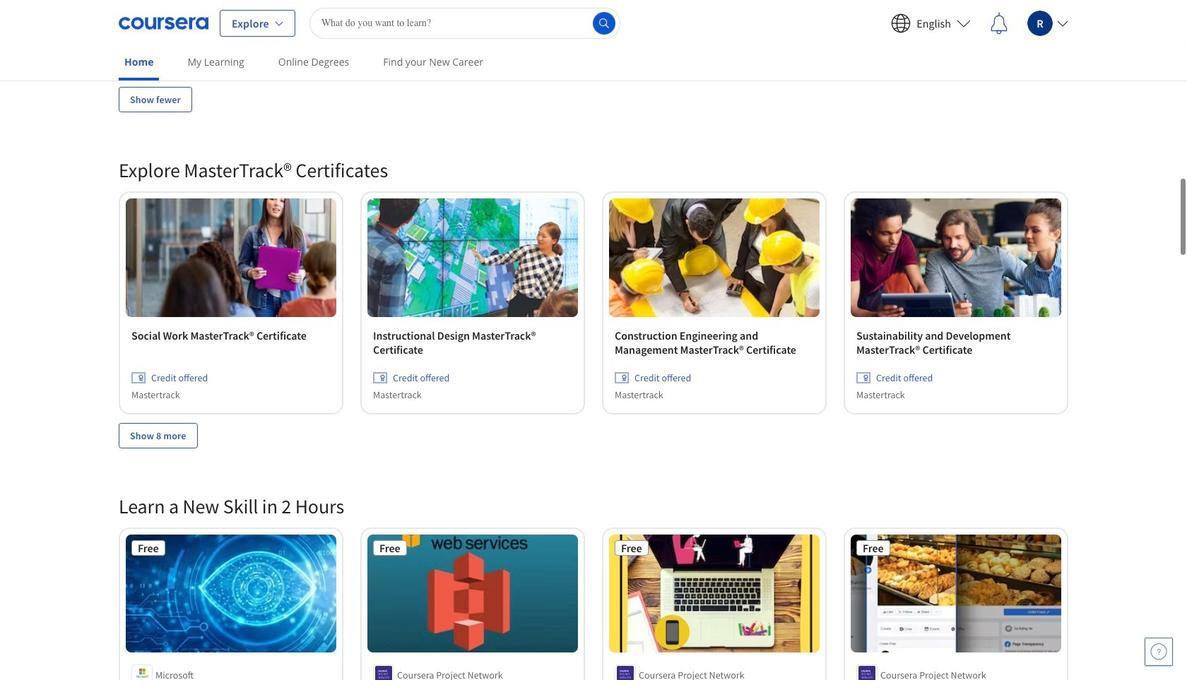 Task type: describe. For each thing, give the bounding box(es) containing it.
What do you want to learn? text field
[[310, 7, 621, 39]]

help center image
[[1151, 644, 1168, 661]]

recently viewed products collection element
[[110, 0, 1078, 135]]

explore mastertrack® certificates collection element
[[110, 135, 1078, 471]]



Task type: locate. For each thing, give the bounding box(es) containing it.
coursera image
[[119, 12, 209, 34]]

learn a new skill in 2 hours collection element
[[110, 471, 1078, 681]]

None search field
[[310, 7, 621, 39]]



Task type: vqa. For each thing, say whether or not it's contained in the screenshot.
score within the LIST ITEM
no



